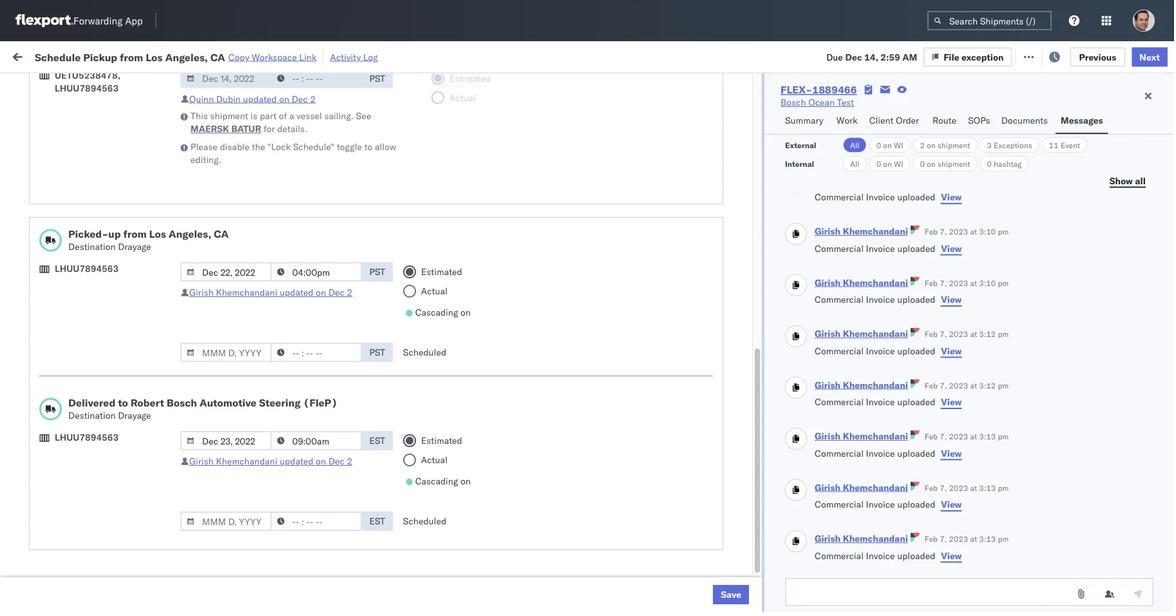 Task type: describe. For each thing, give the bounding box(es) containing it.
container
[[795, 100, 830, 110]]

khemchandani for sixth girish khemchandani button from the bottom of the page
[[843, 277, 908, 288]]

0 hashtag
[[987, 159, 1022, 168]]

my
[[13, 47, 33, 64]]

lhuu7894563 inside the uetu5238478, lhuu7894563
[[55, 82, 119, 93]]

1 flex-1846748 from the top
[[713, 158, 780, 169]]

internal
[[785, 159, 814, 168]]

2 on shipment
[[920, 140, 970, 150]]

3 edt, from the top
[[247, 214, 267, 225]]

3 lagerfeld from the top
[[692, 526, 731, 537]]

1 schedule pickup from los angeles, ca from the top
[[30, 179, 174, 203]]

2:59 for 2nd schedule pickup from los angeles, ca button from the bottom
[[208, 413, 227, 424]]

0 on wi for 0
[[877, 159, 903, 168]]

3 11:30 from the top
[[208, 526, 233, 537]]

mmm d, yyyy text field for uetu5238478, lhuu7894563
[[180, 69, 272, 88]]

ca for fifth schedule pickup from los angeles, ca button from the top
[[30, 503, 42, 515]]

client order button
[[864, 109, 928, 134]]

quinn dubin updated on dec 2 button
[[189, 93, 316, 104]]

1 commercial invoice uploaded view from the top
[[815, 192, 962, 203]]

6 1846748 from the top
[[740, 299, 780, 311]]

girish for fourth girish khemchandani button from the top of the page
[[815, 379, 841, 391]]

vessel
[[297, 110, 322, 121]]

1 schedule pickup from rotterdam, netherlands link from the top
[[30, 462, 183, 487]]

3:00 am edt, aug 19, 2022
[[208, 129, 327, 140]]

schedule delivery appointment for flex-1889466
[[30, 327, 158, 338]]

1 3:13 from the top
[[979, 432, 996, 442]]

batch action button
[[1083, 46, 1167, 65]]

girish khemchandani for fourth girish khemchandani button from the top of the page
[[815, 379, 908, 391]]

toggle
[[337, 141, 362, 152]]

4 account from the top
[[629, 554, 663, 566]]

netherlands for 1st schedule pickup from rotterdam, netherlands link from the bottom
[[30, 588, 80, 600]]

delivered to robert bosch automotive steering (flep) destination drayage
[[68, 396, 338, 421]]

route
[[933, 115, 957, 126]]

action
[[1130, 50, 1159, 61]]

destination inside delivered to robert bosch automotive steering (flep) destination drayage
[[68, 410, 116, 421]]

lhuu7894563 for delivered to robert bosch automotive steering (flep)
[[55, 432, 119, 443]]

hlxu8034992 for 2nd schedule pickup from los angeles, ca link from the top
[[932, 214, 995, 225]]

drayage inside delivered to robert bosch automotive steering (flep) destination drayage
[[118, 410, 151, 421]]

2 5, from the top
[[288, 214, 296, 225]]

1 invoice from the top
[[866, 192, 895, 203]]

see
[[356, 110, 371, 121]]

19,
[[288, 129, 302, 140]]

confirm pickup from los angeles, ca link
[[30, 355, 183, 368]]

work button
[[832, 109, 864, 134]]

4 test123456 from the top
[[879, 243, 934, 254]]

numbers for container numbers
[[795, 110, 827, 120]]

wi for 2
[[894, 140, 903, 150]]

girish for sixth girish khemchandani button from the bottom of the page
[[815, 277, 841, 288]]

flex-2130387 for schedule delivery appointment
[[713, 441, 780, 452]]

ceau7522281, for 1st schedule pickup from los angeles, ca link from the top of the page
[[795, 186, 862, 197]]

5 appointment from the top
[[106, 554, 158, 565]]

4 lagerfeld from the top
[[692, 554, 731, 566]]

1662119
[[740, 498, 780, 509]]

invoice for first girish khemchandani button from the bottom
[[866, 550, 895, 561]]

ocean fcl for 2nd schedule pickup from los angeles, ca link from the top
[[395, 214, 440, 225]]

3 -- : -- -- text field from the top
[[270, 343, 362, 362]]

5 fcl from the top
[[424, 441, 440, 452]]

0 horizontal spatial bosch ocean test
[[479, 214, 553, 225]]

4 view from the top
[[941, 345, 962, 357]]

2 3:10 from the top
[[979, 278, 996, 288]]

risk
[[266, 50, 281, 61]]

2 hlxu6269489, from the top
[[864, 186, 930, 197]]

jan for schedule pickup from los angeles, ca
[[268, 413, 283, 424]]

pm for schedule pickup from rotterdam, netherlands
[[235, 469, 249, 481]]

khemchandani for second girish khemchandani button from the bottom of the page
[[843, 482, 908, 493]]

scheduled for picked-up from los angeles, ca
[[403, 347, 447, 358]]

2 schedule delivery appointment button from the top
[[30, 326, 158, 340]]

7 fcl from the top
[[424, 498, 440, 509]]

activity log button
[[330, 49, 378, 65]]

external
[[785, 140, 817, 150]]

schedule delivery appointment link for 11:30 pm est, jan 23, 2023
[[30, 440, 158, 453]]

filtered
[[13, 79, 44, 90]]

6 hlxu6269489, from the top
[[864, 299, 930, 310]]

blocked,
[[158, 80, 190, 90]]

3 clearance from the top
[[100, 519, 141, 530]]

activity log
[[330, 51, 378, 62]]

girish khemchandani updated on dec 2 for steering
[[189, 455, 353, 467]]

1 appointment from the top
[[106, 157, 158, 168]]

4 1846748 from the top
[[740, 243, 780, 254]]

dubin
[[216, 93, 241, 104]]

hlxu8034992 for third schedule pickup from los angeles, ca link from the bottom
[[932, 271, 995, 282]]

previous
[[1079, 51, 1117, 62]]

abcdefg78456546 for 7:00 pm est, dec 23, 2022
[[879, 356, 966, 367]]

link
[[299, 51, 317, 62]]

due dec 14, 2:59 am
[[827, 51, 917, 62]]

1 schedule pickup from rotterdam, netherlands button from the top
[[30, 462, 183, 489]]

5 account from the top
[[629, 583, 663, 594]]

schedule"
[[293, 141, 335, 152]]

confirm for confirm pickup from los angeles, ca
[[30, 355, 63, 367]]

flex-1889466 link
[[781, 83, 857, 96]]

commercial invoice uploaded view for sixth girish khemchandani button from the bottom of the page
[[815, 294, 962, 305]]

please disable the "lock schedule" toggle to allow editing.
[[191, 141, 396, 165]]

customs for 2:00
[[61, 292, 97, 303]]

7, for second girish khemchandani button from the bottom of the page's view button
[[940, 483, 947, 493]]

editing.
[[191, 154, 221, 165]]

deadline button
[[201, 102, 331, 115]]

message
[[173, 50, 209, 61]]

flexport. image
[[15, 14, 73, 27]]

1 3:10 from the top
[[979, 227, 996, 237]]

4 resize handle column header from the left
[[457, 100, 473, 612]]

scheduled for delivered to robert bosch automotive steering (flep)
[[403, 515, 447, 527]]

import work button
[[103, 41, 168, 70]]

1 edt, from the top
[[247, 129, 267, 140]]

2 feb 7, 2023 at 3:12 pm from the top
[[925, 381, 1009, 390]]

schedule delivery appointment button for 2:59 am edt, nov 5, 2022
[[30, 241, 158, 255]]

1 test123456 from the top
[[879, 158, 934, 169]]

1 feb 7, 2023 at 3:12 pm from the top
[[925, 330, 1009, 339]]

187
[[296, 50, 313, 61]]

confirm delivery button
[[30, 383, 98, 397]]

hlxu8034992 for 1st schedule pickup from los angeles, ca link from the top of the page
[[932, 186, 995, 197]]

3 customs from the top
[[61, 519, 97, 530]]

from inside picked-up from los angeles, ca destination drayage
[[123, 227, 147, 240]]

9 resize handle column header from the left
[[1019, 100, 1034, 612]]

girish for second girish khemchandani button from the bottom of the page
[[815, 482, 841, 493]]

7 view from the top
[[941, 499, 962, 510]]

4 ceau7522281, hlxu6269489, hlxu8034992 from the top
[[795, 242, 995, 253]]

13,
[[285, 413, 299, 424]]

2 -- : -- -- text field from the top
[[270, 262, 362, 282]]

1 schedule delivery appointment from the top
[[30, 157, 158, 168]]

1 hlxu6269489, from the top
[[864, 157, 930, 168]]

picked-up from los angeles, ca destination drayage
[[68, 227, 229, 252]]

11:30 for schedule pickup from rotterdam, netherlands
[[208, 469, 233, 481]]

delivered
[[68, 396, 115, 409]]

2:00 am est, nov 9, 2022
[[208, 299, 320, 311]]

11 resize handle column header from the left
[[1142, 100, 1157, 612]]

save button
[[713, 585, 749, 604]]

view button for first girish khemchandani button from the bottom
[[941, 550, 963, 562]]

2 est from the top
[[370, 515, 385, 527]]

1 girish khemchandani button from the top
[[815, 226, 908, 237]]

4 girish khemchandani button from the top
[[815, 379, 908, 391]]

invoice for first girish khemchandani button
[[866, 243, 895, 254]]

schedule pickup from rotterdam, netherlands for 1st schedule pickup from rotterdam, netherlands link from the bottom
[[30, 576, 167, 600]]

4 schedule pickup from los angeles, ca from the top
[[30, 406, 174, 430]]

file down search shipments (/) text field
[[955, 50, 971, 61]]

3 2130387 from the top
[[740, 526, 780, 537]]

upload customs clearance documents link for 2:00 am est, nov 9, 2022
[[30, 292, 183, 317]]

batch action
[[1103, 50, 1159, 61]]

the
[[252, 141, 265, 152]]

2 schedule pickup from los angeles, ca link from the top
[[30, 206, 183, 232]]

3 upload customs clearance documents from the top
[[30, 519, 141, 543]]

client name
[[479, 105, 522, 115]]

deadline
[[208, 105, 239, 115]]

1 horizontal spatial bosch ocean test
[[563, 214, 637, 225]]

hlxu8034992 for schedule delivery appointment link corresponding to 2:59 am edt, nov 5, 2022
[[932, 242, 995, 253]]

7, for sixth girish khemchandani button from the bottom of the page's view button
[[940, 278, 947, 288]]

5 ocean fcl from the top
[[395, 441, 440, 452]]

view button for first girish khemchandani button
[[941, 242, 963, 255]]

snoozed : no
[[267, 80, 312, 90]]

please
[[191, 141, 218, 152]]

details.
[[277, 123, 308, 134]]

girish khemchandani for 3rd girish khemchandani button
[[815, 328, 908, 340]]

messages button
[[1056, 109, 1108, 134]]

maersk batur link
[[191, 122, 261, 135]]

snoozed
[[267, 80, 296, 90]]

3 flex-1846748 from the top
[[713, 214, 780, 225]]

up
[[108, 227, 121, 240]]

3:00
[[208, 129, 227, 140]]

updated for ca
[[280, 287, 314, 298]]

log
[[363, 51, 378, 62]]

estimated for delivered to robert bosch automotive steering (flep)
[[421, 435, 462, 446]]

5 edt, from the top
[[247, 271, 267, 282]]

actions
[[1126, 105, 1153, 115]]

wi for 0
[[894, 159, 903, 168]]

activity
[[330, 51, 361, 62]]

flex-1846748 for 1st schedule pickup from los angeles, ca button from the top of the page
[[713, 186, 780, 197]]

2 schedule pickup from rotterdam, netherlands link from the top
[[30, 575, 183, 601]]

4 integration test account - karl lagerfeld from the top
[[563, 554, 731, 566]]

messages
[[1061, 115, 1103, 126]]

9,
[[287, 299, 296, 311]]

7, for view button associated with 5th girish khemchandani button from the top
[[940, 432, 947, 442]]

destination inside picked-up from los angeles, ca destination drayage
[[68, 241, 116, 252]]

angeles, for fifth schedule pickup from los angeles, ca link from the top
[[138, 491, 174, 502]]

shipment for external
[[938, 140, 970, 150]]

8 ocean fcl from the top
[[395, 526, 440, 537]]

exceptions
[[994, 140, 1033, 150]]

save
[[721, 589, 741, 600]]

3 upload from the top
[[30, 519, 59, 530]]

jan for schedule delivery appointment
[[273, 441, 288, 452]]

of
[[279, 110, 287, 121]]

jan left 28,
[[273, 526, 288, 537]]

bosch inside delivered to robert bosch automotive steering (flep) destination drayage
[[167, 396, 197, 409]]

1 schedule pickup from los angeles, ca link from the top
[[30, 178, 183, 204]]

1 flex-2130384 from the top
[[713, 554, 780, 566]]

ceau7522281, hlxu6269489, hlxu8034992 for 2nd schedule pickup from los angeles, ca link from the top
[[795, 214, 995, 225]]

1 uploaded from the top
[[898, 192, 936, 203]]

4 2:59 am edt, nov 5, 2022 from the top
[[208, 271, 321, 282]]

this
[[191, 110, 208, 121]]

upload customs clearance documents button for 2:00 am est, nov 9, 2022
[[30, 292, 183, 319]]

view button for second girish khemchandani button from the bottom of the page
[[941, 498, 963, 511]]

0 vertical spatial for
[[123, 80, 133, 90]]

quinn
[[189, 93, 214, 104]]

status : ready for work, blocked, in progress
[[70, 80, 233, 90]]

cascading for picked-up from los angeles, ca
[[415, 307, 458, 318]]

4 uploaded from the top
[[898, 345, 936, 357]]

2 resize handle column header from the left
[[328, 100, 343, 612]]

shipment inside 'this shipment is part of a vessel sailing. see maersk batur for details.'
[[210, 110, 248, 121]]

9:00 am est, dec 24, 2022
[[208, 384, 326, 396]]

2 girish khemchandani button from the top
[[815, 277, 908, 288]]

ocean inside bosch ocean test link
[[809, 97, 835, 108]]

invoice for sixth girish khemchandani button from the bottom of the page
[[866, 294, 895, 305]]

los inside button
[[116, 355, 131, 367]]

778
[[236, 50, 253, 61]]

7 girish khemchandani button from the top
[[815, 533, 908, 544]]

operator
[[1041, 105, 1072, 115]]

forwarding app
[[73, 14, 143, 27]]

3 mmm d, yyyy text field from the top
[[180, 512, 272, 531]]

commercial invoice uploaded view for 3rd girish khemchandani button
[[815, 345, 962, 357]]

batch
[[1103, 50, 1128, 61]]

2 horizontal spatial bosch ocean test
[[781, 97, 854, 108]]

5 schedule pickup from los angeles, ca link from the top
[[30, 490, 183, 516]]

workspace
[[252, 51, 297, 62]]

1 hlxu8034992 from the top
[[932, 157, 995, 168]]

client order
[[869, 115, 919, 126]]

ca for 3rd schedule pickup from los angeles, ca button from the top of the page
[[30, 277, 42, 288]]

3 uploaded from the top
[[898, 294, 936, 305]]

snooze
[[350, 105, 375, 115]]

feb for view button associated with 5th girish khemchandani button from the top
[[925, 432, 938, 442]]

ca for 1st schedule pickup from los angeles, ca button from the top of the page
[[30, 192, 42, 203]]

pickup for fifth schedule pickup from los angeles, ca button from the top
[[70, 491, 98, 502]]

7 resize handle column header from the left
[[774, 100, 789, 612]]

lhuu7894563 for picked-up from los angeles, ca
[[55, 263, 119, 274]]

0 vertical spatial updated
[[243, 93, 277, 104]]

3 integration from the top
[[563, 526, 607, 537]]

to inside please disable the "lock schedule" toggle to allow editing.
[[364, 141, 373, 152]]

4 -- : -- -- text field from the top
[[270, 512, 362, 531]]

0 on wi for 2
[[877, 140, 903, 150]]

view button for 5th girish khemchandani button from the top
[[941, 447, 963, 460]]

commercial invoice uploaded view for fourth girish khemchandani button from the top of the page
[[815, 397, 962, 408]]

mbl/mawb numbers button
[[873, 102, 1021, 115]]

commercial invoice uploaded view for first girish khemchandani button
[[815, 243, 962, 254]]

status
[[70, 80, 92, 90]]

5 uploaded from the top
[[898, 397, 936, 408]]

name
[[502, 105, 522, 115]]

view button for fourth girish khemchandani button from the top of the page
[[941, 396, 963, 409]]

to inside delivered to robert bosch automotive steering (flep) destination drayage
[[118, 396, 128, 409]]

3 view from the top
[[941, 294, 962, 305]]

8 view from the top
[[941, 550, 962, 561]]

ceau7522281, for 'upload customs clearance documents' link related to 2:00 am est, nov 9, 2022
[[795, 299, 862, 310]]

4 fcl from the top
[[424, 356, 440, 367]]

4 integration from the top
[[563, 554, 607, 566]]

3 pm from the top
[[998, 330, 1009, 339]]

2 feb 7, 2023 at 3:13 pm from the top
[[925, 483, 1009, 493]]

summary button
[[780, 109, 832, 134]]

3 integration test account - karl lagerfeld from the top
[[563, 526, 731, 537]]

container numbers button
[[789, 97, 860, 120]]

5 lagerfeld from the top
[[692, 583, 731, 594]]

9:00
[[208, 384, 227, 396]]

11 event
[[1049, 140, 1081, 150]]

1 view button from the top
[[941, 191, 963, 204]]

all button for internal
[[843, 156, 867, 171]]

--
[[879, 498, 891, 509]]

3:12 for 3rd girish khemchandani button's view button
[[979, 330, 996, 339]]

jawla
[[1072, 129, 1094, 140]]

1 view from the top
[[941, 192, 962, 203]]

3 feb 7, 2023 at 3:13 pm from the top
[[925, 534, 1009, 544]]

allow
[[375, 141, 396, 152]]

event
[[1061, 140, 1081, 150]]

steering
[[259, 396, 301, 409]]

client for client name
[[479, 105, 500, 115]]

0 vertical spatial work
[[140, 50, 162, 61]]

feb for sixth girish khemchandani button from the bottom of the page's view button
[[925, 278, 938, 288]]

3 maeu9408431 from the top
[[879, 526, 945, 537]]

2:59 for schedule delivery appointment button corresponding to 2:59 am edt, nov 5, 2022
[[208, 243, 227, 254]]

robert
[[131, 396, 164, 409]]

2 view from the top
[[941, 243, 962, 254]]



Task type: vqa. For each thing, say whether or not it's contained in the screenshot.


Task type: locate. For each thing, give the bounding box(es) containing it.
2130384
[[740, 554, 780, 566], [740, 583, 780, 594]]

0 vertical spatial lhuu7894563, uetu5238478
[[795, 327, 927, 339]]

estimated
[[421, 266, 462, 277], [421, 435, 462, 446]]

-- : -- -- text field
[[270, 69, 362, 88], [270, 262, 362, 282], [270, 343, 362, 362], [270, 512, 362, 531]]

:
[[92, 80, 95, 90], [296, 80, 299, 90]]

2 estimated from the top
[[421, 435, 462, 446]]

khemchandani for fourth girish khemchandani button from the top of the page
[[843, 379, 908, 391]]

1 schedule pickup from los angeles, ca button from the top
[[30, 178, 183, 205]]

1 est from the top
[[370, 435, 385, 446]]

7 ocean fcl from the top
[[395, 498, 440, 509]]

1 vertical spatial feb 7, 2023 at 3:10 pm
[[925, 278, 1009, 288]]

los inside picked-up from los angeles, ca destination drayage
[[149, 227, 166, 240]]

2:59 am edt, nov 5, 2022
[[208, 158, 321, 169], [208, 214, 321, 225], [208, 243, 321, 254], [208, 271, 321, 282]]

2 vertical spatial uetu5238478
[[864, 384, 927, 395]]

invoice for 3rd girish khemchandani button
[[866, 345, 895, 357]]

documents inside button
[[1002, 115, 1048, 126]]

for down part at the left top
[[264, 123, 275, 134]]

0 vertical spatial nyku9743990
[[795, 554, 859, 565]]

numbers inside container numbers
[[795, 110, 827, 120]]

on
[[315, 50, 325, 61], [279, 93, 289, 104], [883, 140, 892, 150], [927, 140, 936, 150], [883, 159, 892, 168], [927, 159, 936, 168], [316, 287, 326, 298], [461, 307, 471, 318], [316, 455, 326, 467], [461, 475, 471, 487]]

confirm for confirm delivery
[[30, 384, 63, 395]]

next button
[[1132, 47, 1168, 67]]

destination down delivered
[[68, 410, 116, 421]]

client left order
[[869, 115, 894, 126]]

3 5, from the top
[[288, 243, 296, 254]]

girish khemchandani updated on dec 2 button up 2:00 am est, nov 9, 2022
[[189, 287, 353, 298]]

0 vertical spatial girish khemchandani updated on dec 2
[[189, 287, 353, 298]]

all button for external
[[843, 137, 867, 153]]

test123456 for 'upload customs clearance documents' link related to 2:00 am est, nov 9, 2022
[[879, 299, 934, 311]]

7, for first girish khemchandani button's view button
[[940, 227, 947, 237]]

0 horizontal spatial :
[[92, 80, 95, 90]]

all
[[1135, 175, 1146, 186]]

2 vertical spatial 2130387
[[740, 526, 780, 537]]

girish khemchandani for first girish khemchandani button from the bottom
[[815, 533, 908, 544]]

flex-1889466
[[781, 83, 857, 96], [713, 328, 780, 339], [713, 356, 780, 367], [713, 384, 780, 396]]

delivery inside button
[[65, 384, 98, 395]]

1 vertical spatial feb 7, 2023 at 3:13 pm
[[925, 483, 1009, 493]]

shipment down 2 on shipment on the right top of the page
[[938, 159, 970, 168]]

0 vertical spatial uetu5238478
[[864, 327, 927, 339]]

2 test123456 from the top
[[879, 186, 934, 197]]

angeles, for confirm pickup from los angeles, ca link
[[133, 355, 168, 367]]

6 girish khemchandani from the top
[[815, 482, 908, 493]]

angeles, for third schedule pickup from los angeles, ca link from the bottom
[[138, 264, 174, 275]]

23,
[[287, 356, 301, 367], [290, 441, 304, 452], [290, 469, 304, 481]]

1 vertical spatial maeu9408431
[[879, 469, 945, 481]]

mmm d, yyyy text field for second -- : -- -- text field
[[180, 262, 272, 282]]

8 view button from the top
[[941, 550, 963, 562]]

bosch inside bosch ocean test link
[[781, 97, 806, 108]]

lhuu7894563 down picked-
[[55, 263, 119, 274]]

3 feb from the top
[[925, 330, 938, 339]]

0 vertical spatial est
[[370, 435, 385, 446]]

MMM D, YYYY text field
[[180, 69, 272, 88], [180, 431, 272, 450], [180, 512, 272, 531]]

pickup for 2nd schedule pickup from los angeles, ca button from the bottom
[[70, 406, 98, 417]]

invoice
[[866, 192, 895, 203], [866, 243, 895, 254], [866, 294, 895, 305], [866, 345, 895, 357], [866, 397, 895, 408], [866, 448, 895, 459], [866, 499, 895, 510], [866, 550, 895, 561]]

schedule delivery appointment button up confirm pickup from los angeles, ca
[[30, 326, 158, 340]]

1 pm from the top
[[998, 227, 1009, 237]]

ceau7522281, for third schedule pickup from los angeles, ca link from the bottom
[[795, 271, 862, 282]]

3 schedule delivery appointment from the top
[[30, 327, 158, 338]]

5 view button from the top
[[941, 396, 963, 409]]

1 karl from the top
[[673, 441, 690, 452]]

2130387 down 1662119
[[740, 526, 780, 537]]

test
[[837, 97, 854, 108], [536, 214, 553, 225], [620, 214, 637, 225], [610, 441, 627, 452], [610, 469, 627, 481], [610, 526, 627, 537], [610, 554, 627, 566], [610, 583, 627, 594]]

confirm delivery
[[30, 384, 98, 395]]

maeu9408431
[[879, 441, 945, 452], [879, 469, 945, 481], [879, 526, 945, 537]]

MMM D, YYYY text field
[[180, 262, 272, 282], [180, 343, 272, 362]]

2 vertical spatial schedule delivery appointment link
[[30, 440, 158, 453]]

5 view from the top
[[941, 397, 962, 408]]

0 vertical spatial upload customs clearance documents
[[30, 122, 141, 146]]

maeu9408431 down '--'
[[879, 526, 945, 537]]

commercial for fourth girish khemchandani button from the top of the page
[[815, 397, 864, 408]]

2130387 for schedule delivery appointment
[[740, 441, 780, 452]]

24,
[[287, 384, 301, 396]]

import work
[[108, 50, 162, 61]]

2 integration from the top
[[563, 469, 607, 481]]

for inside 'this shipment is part of a vessel sailing. see maersk batur for details.'
[[264, 123, 275, 134]]

est, for schedule delivery appointment
[[252, 441, 271, 452]]

1 vertical spatial uetu5238478
[[864, 356, 927, 367]]

2 vertical spatial feb 7, 2023 at 3:13 pm
[[925, 534, 1009, 544]]

0 vertical spatial customs
[[61, 122, 97, 133]]

8 commercial from the top
[[815, 550, 864, 561]]

0 vertical spatial shipment
[[210, 110, 248, 121]]

view button for sixth girish khemchandani button from the bottom of the page
[[941, 293, 963, 306]]

2 vertical spatial 11:30
[[208, 526, 233, 537]]

1 customs from the top
[[61, 122, 97, 133]]

0 vertical spatial abcdefg78456546
[[879, 328, 966, 339]]

work
[[140, 50, 162, 61], [837, 115, 858, 126]]

lhuu7894563, for 9:00 am est, dec 24, 2022
[[795, 384, 862, 395]]

1 fcl from the top
[[424, 214, 440, 225]]

2 11:30 pm est, jan 23, 2023 from the top
[[208, 469, 328, 481]]

-- : -- -- text field
[[270, 431, 362, 450]]

girish khemchandani updated on dec 2 up 2:00 am est, nov 9, 2022
[[189, 287, 353, 298]]

1 vertical spatial 11:30 pm est, jan 23, 2023
[[208, 469, 328, 481]]

ca
[[210, 50, 225, 63], [30, 192, 42, 203], [30, 220, 42, 231], [214, 227, 229, 240], [30, 277, 42, 288], [171, 355, 183, 367], [30, 418, 42, 430], [30, 503, 42, 515]]

6 feb from the top
[[925, 483, 938, 493]]

2 maeu9408431 from the top
[[879, 469, 945, 481]]

3 appointment from the top
[[106, 327, 158, 338]]

flex-2130387 up flex-1662119 at right bottom
[[713, 469, 780, 481]]

0 vertical spatial feb 7, 2023 at 3:10 pm
[[925, 227, 1009, 237]]

2:00
[[208, 299, 227, 311]]

1 vertical spatial abcdefg78456546
[[879, 356, 966, 367]]

2:59
[[881, 51, 900, 62], [208, 158, 227, 169], [208, 214, 227, 225], [208, 243, 227, 254], [208, 271, 227, 282], [208, 413, 227, 424]]

2130387 down 1893174
[[740, 441, 780, 452]]

3 exceptions
[[987, 140, 1033, 150]]

1 vertical spatial 3:13
[[979, 483, 996, 493]]

maeu9408431 down maeu9736123
[[879, 441, 945, 452]]

6 commercial invoice uploaded view from the top
[[815, 448, 962, 459]]

previous button
[[1070, 47, 1126, 67]]

client
[[479, 105, 500, 115], [869, 115, 894, 126]]

0 vertical spatial netherlands
[[30, 475, 80, 486]]

2 vertical spatial upload customs clearance documents
[[30, 519, 141, 543]]

2 vertical spatial customs
[[61, 519, 97, 530]]

all down 'caiu7969337'
[[850, 159, 860, 168]]

pickup for 3rd schedule pickup from los angeles, ca button from the top of the page
[[70, 264, 98, 275]]

upload customs clearance documents button up confirm pickup from los angeles, ca
[[30, 292, 183, 319]]

1 vertical spatial schedule pickup from rotterdam, netherlands
[[30, 576, 167, 600]]

pm
[[230, 356, 244, 367], [235, 441, 249, 452], [235, 469, 249, 481], [235, 526, 249, 537]]

1846748
[[740, 158, 780, 169], [740, 186, 780, 197], [740, 214, 780, 225], [740, 243, 780, 254], [740, 271, 780, 282], [740, 299, 780, 311]]

1 vertical spatial 2130387
[[740, 469, 780, 481]]

1 vertical spatial cascading on
[[415, 475, 471, 487]]

numbers
[[926, 105, 958, 115], [795, 110, 827, 120]]

0 on wi down ymluw236679313
[[877, 159, 903, 168]]

0 vertical spatial pst
[[369, 72, 385, 84]]

girish khemchandani for 5th girish khemchandani button from the top
[[815, 431, 908, 442]]

1 horizontal spatial for
[[264, 123, 275, 134]]

1 vertical spatial netherlands
[[30, 588, 80, 600]]

1 vertical spatial upload customs clearance documents button
[[30, 292, 183, 319]]

maersk
[[191, 123, 229, 134]]

5 schedule pickup from los angeles, ca from the top
[[30, 491, 174, 515]]

angeles, for 4th schedule pickup from los angeles, ca link from the top
[[138, 406, 174, 417]]

lhuu7894563 down delivered
[[55, 432, 119, 443]]

1 vertical spatial 2130384
[[740, 583, 780, 594]]

abcdefg78456546
[[879, 328, 966, 339], [879, 356, 966, 367], [879, 384, 966, 396]]

gvcu5265864
[[795, 441, 859, 452], [795, 469, 859, 480], [795, 526, 859, 537]]

0 vertical spatial 2130387
[[740, 441, 780, 452]]

3:12 for view button associated with fourth girish khemchandani button from the top of the page
[[979, 381, 996, 390]]

3 resize handle column header from the left
[[373, 100, 389, 612]]

1 vertical spatial gvcu5265864
[[795, 469, 859, 480]]

1 vertical spatial to
[[118, 396, 128, 409]]

2023
[[949, 227, 968, 237], [949, 278, 968, 288], [949, 330, 968, 339], [949, 381, 968, 390], [301, 413, 323, 424], [949, 432, 968, 442], [306, 441, 328, 452], [306, 469, 328, 481], [949, 483, 968, 493], [306, 526, 328, 537], [949, 534, 968, 544]]

: for status
[[92, 80, 95, 90]]

progress
[[201, 80, 233, 90]]

0 vertical spatial 3:10
[[979, 227, 996, 237]]

1 horizontal spatial work
[[837, 115, 858, 126]]

khemchandani for first girish khemchandani button from the bottom
[[843, 533, 908, 544]]

shipment for internal
[[938, 159, 970, 168]]

3 fcl from the top
[[424, 299, 440, 311]]

ceau7522281, hlxu6269489, hlxu8034992 for third schedule pickup from los angeles, ca link from the bottom
[[795, 271, 995, 282]]

0 vertical spatial gvcu5265864
[[795, 441, 859, 452]]

1 vertical spatial wi
[[894, 159, 903, 168]]

commercial
[[815, 192, 864, 203], [815, 243, 864, 254], [815, 294, 864, 305], [815, 345, 864, 357], [815, 397, 864, 408], [815, 448, 864, 459], [815, 499, 864, 510], [815, 550, 864, 561]]

schedule delivery appointment link up confirm pickup from los angeles, ca
[[30, 326, 158, 339]]

schedule delivery appointment button down delivered
[[30, 440, 158, 454]]

4 schedule pickup from los angeles, ca button from the top
[[30, 405, 183, 432]]

schedule pickup from los angeles, ca link
[[30, 178, 183, 204], [30, 206, 183, 232], [30, 263, 183, 289], [30, 405, 183, 431], [30, 490, 183, 516]]

0 vertical spatial mmm d, yyyy text field
[[180, 262, 272, 282]]

client left the name
[[479, 105, 500, 115]]

numbers down 'container'
[[795, 110, 827, 120]]

flex-2130387 down flex-1662119 at right bottom
[[713, 526, 780, 537]]

0 vertical spatial mmm d, yyyy text field
[[180, 69, 272, 88]]

2 pst from the top
[[369, 266, 385, 277]]

work right import
[[140, 50, 162, 61]]

2130387 up 1662119
[[740, 469, 780, 481]]

6 fcl from the top
[[424, 469, 440, 481]]

file up mbl/mawb numbers 'button'
[[944, 51, 960, 62]]

0 horizontal spatial for
[[123, 80, 133, 90]]

drayage inside picked-up from los angeles, ca destination drayage
[[118, 241, 151, 252]]

2 mmm d, yyyy text field from the top
[[180, 431, 272, 450]]

1 horizontal spatial to
[[364, 141, 373, 152]]

updated up 9,
[[280, 287, 314, 298]]

upload customs clearance documents for 2:00
[[30, 292, 141, 316]]

lhuu7894563 down the uetu5238478, at left top
[[55, 82, 119, 93]]

0 vertical spatial estimated
[[421, 266, 462, 277]]

2 2:59 am edt, nov 5, 2022 from the top
[[208, 214, 321, 225]]

message (0)
[[173, 50, 226, 61]]

0 vertical spatial feb 7, 2023 at 3:13 pm
[[925, 432, 1009, 442]]

workitem button
[[8, 102, 187, 115]]

1 vertical spatial lhuu7894563
[[55, 263, 119, 274]]

1 vertical spatial girish khemchandani updated on dec 2 button
[[189, 455, 353, 467]]

1 vertical spatial feb 7, 2023 at 3:12 pm
[[925, 381, 1009, 390]]

angeles, inside picked-up from los angeles, ca destination drayage
[[169, 227, 211, 240]]

abcdefg78456546 for 9:00 am est, dec 24, 2022
[[879, 384, 966, 396]]

exception
[[973, 50, 1015, 61], [962, 51, 1004, 62]]

2 vertical spatial mmm d, yyyy text field
[[180, 512, 272, 531]]

documents for 'upload customs clearance documents' link related to 2:00 am est, nov 9, 2022
[[30, 305, 76, 316]]

1 wi from the top
[[894, 140, 903, 150]]

upload for 3:00 am edt, aug 19, 2022
[[30, 122, 59, 133]]

all for internal
[[850, 159, 860, 168]]

documents
[[1002, 115, 1048, 126], [30, 135, 76, 146], [30, 305, 76, 316], [30, 532, 76, 543]]

2:59 for 3rd schedule pickup from los angeles, ca button from the top of the page
[[208, 271, 227, 282]]

actual for picked-up from los angeles, ca
[[421, 285, 448, 297]]

0 vertical spatial cascading on
[[415, 307, 471, 318]]

abcd1234560
[[795, 497, 859, 509]]

1 vertical spatial schedule delivery appointment link
[[30, 326, 158, 339]]

shipment up 0 on shipment
[[938, 140, 970, 150]]

Search Shipments (/) text field
[[928, 11, 1052, 30]]

jan down steering
[[268, 413, 283, 424]]

2 girish khemchandani updated on dec 2 button from the top
[[189, 455, 353, 467]]

2 vertical spatial updated
[[280, 455, 314, 467]]

jan down -- : -- -- text box
[[273, 469, 288, 481]]

3 pst from the top
[[369, 347, 385, 358]]

drayage down robert
[[118, 410, 151, 421]]

11:30 pm est, jan 23, 2023 down 2:59 am est, jan 13, 2023
[[208, 441, 328, 452]]

lhuu7894563, uetu5238478 for 9:00 am est, dec 24, 2022
[[795, 384, 927, 395]]

cascading on
[[415, 307, 471, 318], [415, 475, 471, 487]]

flex-1846748 for 3rd schedule pickup from los angeles, ca button from the top of the page
[[713, 271, 780, 282]]

girish for girish khemchandani updated on dec 2 button associated with steering
[[189, 455, 214, 467]]

upload customs clearance documents button for 3:00 am edt, aug 19, 2022
[[30, 121, 183, 148]]

1 upload customs clearance documents button from the top
[[30, 121, 183, 148]]

updated up is
[[243, 93, 277, 104]]

6 ceau7522281, from the top
[[795, 299, 862, 310]]

6 7, from the top
[[940, 483, 947, 493]]

girish khemchandani updated on dec 2 button for ca
[[189, 287, 353, 298]]

2 vertical spatial lhuu7894563
[[55, 432, 119, 443]]

girish for 5th girish khemchandani button from the top
[[815, 431, 841, 442]]

appointment for flex-2130387
[[106, 440, 158, 452]]

for left "work,"
[[123, 80, 133, 90]]

numbers up ymluw236679313
[[926, 105, 958, 115]]

schedule pickup from rotterdam, netherlands link
[[30, 462, 183, 487], [30, 575, 183, 601]]

schedule delivery appointment link for 2:59 am edt, nov 5, 2022
[[30, 241, 158, 254]]

girish
[[815, 226, 841, 237], [815, 277, 841, 288], [189, 287, 214, 298], [815, 328, 841, 340], [815, 379, 841, 391], [815, 431, 841, 442], [189, 455, 214, 467], [815, 482, 841, 493], [815, 533, 841, 544]]

3 schedule pickup from los angeles, ca from the top
[[30, 264, 174, 288]]

2 ceau7522281, hlxu6269489, hlxu8034992 from the top
[[795, 186, 995, 197]]

all for external
[[850, 140, 860, 150]]

0 vertical spatial maeu9408431
[[879, 441, 945, 452]]

1 pst from the top
[[369, 72, 385, 84]]

5 integration test account - karl lagerfeld from the top
[[563, 583, 731, 594]]

6 commercial from the top
[[815, 448, 864, 459]]

schedule delivery appointment link down picked-
[[30, 241, 158, 254]]

by:
[[47, 79, 59, 90]]

3 1846748 from the top
[[740, 214, 780, 225]]

5 pm from the top
[[998, 432, 1009, 442]]

feb 7, 2023 at 3:10 pm for first girish khemchandani button's view button
[[925, 227, 1009, 237]]

to
[[364, 141, 373, 152], [118, 396, 128, 409]]

est, for schedule pickup from rotterdam, netherlands
[[252, 469, 271, 481]]

0 vertical spatial 23,
[[287, 356, 301, 367]]

flex-2130387 down flex-1893174
[[713, 441, 780, 452]]

0 vertical spatial zimu3048342
[[879, 554, 941, 566]]

flex-1846748 button
[[692, 154, 782, 172], [692, 154, 782, 172], [692, 183, 782, 201], [692, 183, 782, 201], [692, 211, 782, 229], [692, 211, 782, 229], [692, 239, 782, 257], [692, 239, 782, 257], [692, 268, 782, 286], [692, 268, 782, 286], [692, 296, 782, 314], [692, 296, 782, 314]]

0 on wi down client order button
[[877, 140, 903, 150]]

mmm d, yyyy text field for second -- : -- -- text field from the bottom
[[180, 343, 272, 362]]

appointment for flex-1889466
[[106, 327, 158, 338]]

3 lhuu7894563, uetu5238478 from the top
[[795, 384, 927, 395]]

2 pm from the top
[[998, 278, 1009, 288]]

1 vertical spatial drayage
[[118, 410, 151, 421]]

1 vertical spatial nyku9743990
[[795, 582, 859, 594]]

flex-1846748 for schedule delivery appointment button corresponding to 2:59 am edt, nov 5, 2022
[[713, 243, 780, 254]]

ca inside picked-up from los angeles, ca destination drayage
[[214, 227, 229, 240]]

2 vertical spatial lhuu7894563, uetu5238478
[[795, 384, 927, 395]]

jan down 13,
[[273, 441, 288, 452]]

4 7, from the top
[[940, 381, 947, 390]]

gvcu5265864 for schedule pickup from rotterdam, netherlands
[[795, 469, 859, 480]]

est, for confirm pickup from los angeles, ca
[[246, 356, 265, 367]]

batur
[[231, 123, 261, 134]]

gvcu5265864 for schedule delivery appointment
[[795, 441, 859, 452]]

6 flex-1846748 from the top
[[713, 299, 780, 311]]

updated down -- : -- -- text box
[[280, 455, 314, 467]]

6 uploaded from the top
[[898, 448, 936, 459]]

0 vertical spatial to
[[364, 141, 373, 152]]

all button
[[843, 137, 867, 153], [843, 156, 867, 171]]

uploaded
[[898, 192, 936, 203], [898, 243, 936, 254], [898, 294, 936, 305], [898, 345, 936, 357], [898, 397, 936, 408], [898, 448, 936, 459], [898, 499, 936, 510], [898, 550, 936, 561]]

1 vertical spatial scheduled
[[403, 515, 447, 527]]

2 gvcu5265864 from the top
[[795, 469, 859, 480]]

2 vertical spatial clearance
[[100, 519, 141, 530]]

1 vertical spatial work
[[837, 115, 858, 126]]

3 hlxu6269489, from the top
[[864, 214, 930, 225]]

2:59 am est, jan 13, 2023
[[208, 413, 323, 424]]

11:30 pm est, jan 23, 2023 for schedule pickup from rotterdam, netherlands
[[208, 469, 328, 481]]

mbl/mawb numbers
[[879, 105, 958, 115]]

no
[[302, 80, 312, 90]]

3 account from the top
[[629, 526, 663, 537]]

schedule pickup from rotterdam, netherlands button
[[30, 462, 183, 489], [30, 575, 183, 602]]

ocean
[[809, 97, 835, 108], [395, 214, 422, 225], [507, 214, 533, 225], [591, 214, 617, 225], [395, 271, 422, 282], [395, 299, 422, 311], [395, 356, 422, 367], [395, 441, 422, 452], [395, 469, 422, 481], [395, 498, 422, 509], [395, 526, 422, 537]]

0 vertical spatial lhuu7894563
[[55, 82, 119, 93]]

7 uploaded from the top
[[898, 499, 936, 510]]

4 flex-1846748 from the top
[[713, 243, 780, 254]]

4 karl from the top
[[673, 554, 690, 566]]

wi down ymluw236679313
[[894, 159, 903, 168]]

1 vertical spatial upload customs clearance documents link
[[30, 292, 183, 317]]

0 vertical spatial 3:12
[[979, 330, 996, 339]]

flex-1662119
[[713, 498, 780, 509]]

1 upload customs clearance documents from the top
[[30, 122, 141, 146]]

0 vertical spatial 11:30
[[208, 441, 233, 452]]

bosch ocean test link
[[781, 96, 854, 109]]

summary
[[785, 115, 824, 126]]

a
[[289, 110, 294, 121]]

all button down "work" button
[[843, 137, 867, 153]]

0 on shipment
[[920, 159, 970, 168]]

resize handle column header
[[185, 100, 200, 612], [328, 100, 343, 612], [373, 100, 389, 612], [457, 100, 473, 612], [541, 100, 557, 612], [670, 100, 686, 612], [774, 100, 789, 612], [857, 100, 873, 612], [1019, 100, 1034, 612], [1103, 100, 1118, 612], [1142, 100, 1157, 612]]

0 horizontal spatial client
[[479, 105, 500, 115]]

6 invoice from the top
[[866, 448, 895, 459]]

from inside button
[[95, 355, 114, 367]]

1 actual from the top
[[421, 285, 448, 297]]

feb
[[925, 227, 938, 237], [925, 278, 938, 288], [925, 330, 938, 339], [925, 381, 938, 390], [925, 432, 938, 442], [925, 483, 938, 493], [925, 534, 938, 544]]

2:59 for fourth schedule pickup from los angeles, ca button from the bottom
[[208, 214, 227, 225]]

work up 'caiu7969337'
[[837, 115, 858, 126]]

actual for delivered to robert bosch automotive steering (flep)
[[421, 454, 448, 465]]

pst
[[369, 72, 385, 84], [369, 266, 385, 277], [369, 347, 385, 358]]

1 abcdefg78456546 from the top
[[879, 328, 966, 339]]

confirm pickup from los angeles, ca
[[30, 355, 183, 367]]

schedule delivery appointment button
[[30, 241, 158, 255], [30, 326, 158, 340], [30, 440, 158, 454]]

2 schedule pickup from los angeles, ca from the top
[[30, 207, 174, 231]]

2 schedule delivery appointment from the top
[[30, 242, 158, 253]]

wi
[[894, 140, 903, 150], [894, 159, 903, 168]]

filtered by:
[[13, 79, 59, 90]]

lagerfeld
[[692, 441, 731, 452], [692, 469, 731, 481], [692, 526, 731, 537], [692, 554, 731, 566], [692, 583, 731, 594]]

2 vertical spatial flex-2130387
[[713, 526, 780, 537]]

shipment up "maersk batur" link
[[210, 110, 248, 121]]

2 11:30 from the top
[[208, 469, 233, 481]]

11:30 pm est, jan 23, 2023 up 11:30 pm est, jan 28, 2023
[[208, 469, 328, 481]]

4 ceau7522281, from the top
[[795, 242, 862, 253]]

0 vertical spatial clearance
[[100, 122, 141, 133]]

: left 'no'
[[296, 80, 299, 90]]

mmm d, yyyy text field up 9:00
[[180, 343, 272, 362]]

2 vertical spatial shipment
[[938, 159, 970, 168]]

3 schedule delivery appointment link from the top
[[30, 440, 158, 453]]

5 girish khemchandani button from the top
[[815, 431, 908, 442]]

2130387
[[740, 441, 780, 452], [740, 469, 780, 481], [740, 526, 780, 537]]

schedule pickup from los angeles, ca copy workspace link
[[35, 50, 317, 63]]

drayage down up
[[118, 241, 151, 252]]

0 vertical spatial flex-2130384
[[713, 554, 780, 566]]

1 vertical spatial schedule pickup from rotterdam, netherlands link
[[30, 575, 183, 601]]

1 vertical spatial 23,
[[290, 441, 304, 452]]

1 integration test account - karl lagerfeld from the top
[[563, 441, 731, 452]]

girish for ca's girish khemchandani updated on dec 2 button
[[189, 287, 214, 298]]

pst for girish khemchandani updated on dec 2
[[369, 266, 385, 277]]

0 horizontal spatial work
[[140, 50, 162, 61]]

feb for first girish khemchandani button's view button
[[925, 227, 938, 237]]

1 girish khemchandani updated on dec 2 from the top
[[189, 287, 353, 298]]

0 vertical spatial 3:13
[[979, 432, 996, 442]]

1 vertical spatial clearance
[[100, 292, 141, 303]]

1 vertical spatial 0 on wi
[[877, 159, 903, 168]]

4 edt, from the top
[[247, 243, 267, 254]]

8 uploaded from the top
[[898, 550, 936, 561]]

lhuu7894563
[[55, 82, 119, 93], [55, 263, 119, 274], [55, 432, 119, 443]]

1 vertical spatial flex-2130387
[[713, 469, 780, 481]]

2 vertical spatial upload
[[30, 519, 59, 530]]

schedule delivery appointment for flex-2130387
[[30, 440, 158, 452]]

girish khemchandani
[[815, 226, 908, 237], [815, 277, 908, 288], [815, 328, 908, 340], [815, 379, 908, 391], [815, 431, 908, 442], [815, 482, 908, 493], [815, 533, 908, 544]]

updated for steering
[[280, 455, 314, 467]]

Search Work text field
[[742, 46, 882, 65]]

schedule delivery appointment button down picked-
[[30, 241, 158, 255]]

all down "work" button
[[850, 140, 860, 150]]

0 vertical spatial rotterdam,
[[121, 462, 167, 473]]

None text field
[[785, 578, 1154, 606]]

est, for upload customs clearance documents
[[247, 299, 266, 311]]

invoice for fourth girish khemchandani button from the top of the page
[[866, 397, 895, 408]]

client inside button
[[869, 115, 894, 126]]

ocean fcl for fifth schedule pickup from los angeles, ca link from the top
[[395, 498, 440, 509]]

1 vertical spatial rotterdam,
[[121, 576, 167, 587]]

lhuu7894563, uetu5238478 for 7:00 pm est, dec 23, 2022
[[795, 356, 927, 367]]

2 0 on wi from the top
[[877, 159, 903, 168]]

1 lhuu7894563 from the top
[[55, 82, 119, 93]]

23, down -- : -- -- text box
[[290, 469, 304, 481]]

commercial for sixth girish khemchandani button from the bottom of the page
[[815, 294, 864, 305]]

to left allow
[[364, 141, 373, 152]]

5 ceau7522281, from the top
[[795, 271, 862, 282]]

upload customs clearance documents button down workitem button
[[30, 121, 183, 148]]

uetu5238478,
[[55, 69, 121, 81]]

1 vertical spatial lhuu7894563, uetu5238478
[[795, 356, 927, 367]]

confirm pickup from los angeles, ca button
[[30, 355, 183, 369]]

girish khemchandani updated on dec 2 for ca
[[189, 287, 353, 298]]

7 feb from the top
[[925, 534, 938, 544]]

0 vertical spatial all
[[850, 140, 860, 150]]

girish khemchandani updated on dec 2 down 2:59 am est, jan 13, 2023
[[189, 455, 353, 467]]

ocean fcl for third schedule pickup from los angeles, ca link from the bottom
[[395, 271, 440, 282]]

cascading for delivered to robert bosch automotive steering (flep)
[[415, 475, 458, 487]]

2 girish khemchandani updated on dec 2 from the top
[[189, 455, 353, 467]]

0 vertical spatial upload
[[30, 122, 59, 133]]

1 -- : -- -- text field from the top
[[270, 69, 362, 88]]

7:00 pm est, dec 23, 2022
[[208, 356, 325, 367]]

2 uploaded from the top
[[898, 243, 936, 254]]

all button down 'caiu7969337'
[[843, 156, 867, 171]]

3 2:59 am edt, nov 5, 2022 from the top
[[208, 243, 321, 254]]

schedule
[[35, 50, 81, 63], [30, 157, 68, 168], [30, 179, 68, 190], [30, 207, 68, 218], [30, 242, 68, 253], [30, 264, 68, 275], [30, 327, 68, 338], [30, 406, 68, 417], [30, 440, 68, 452], [30, 462, 68, 473], [30, 491, 68, 502], [30, 554, 68, 565], [30, 576, 68, 587]]

0 vertical spatial all button
[[843, 137, 867, 153]]

girish khemchandani updated on dec 2 button down 2:59 am est, jan 13, 2023
[[189, 455, 353, 467]]

2 vertical spatial gvcu5265864
[[795, 526, 859, 537]]

1 vertical spatial cascading
[[415, 475, 458, 487]]

23, up 24,
[[287, 356, 301, 367]]

1 integration from the top
[[563, 441, 607, 452]]

schedule delivery appointment button for 11:30 pm est, jan 23, 2023
[[30, 440, 158, 454]]

8 resize handle column header from the left
[[857, 100, 873, 612]]

ceau7522281, hlxu6269489, hlxu8034992
[[795, 157, 995, 168], [795, 186, 995, 197], [795, 214, 995, 225], [795, 242, 995, 253], [795, 271, 995, 282], [795, 299, 995, 310]]

7 commercial from the top
[[815, 499, 864, 510]]

numbers inside 'button'
[[926, 105, 958, 115]]

invoice for second girish khemchandani button from the bottom of the page
[[866, 499, 895, 510]]

upload customs clearance documents link for 3:00 am edt, aug 19, 2022
[[30, 121, 183, 147]]

1 horizontal spatial numbers
[[926, 105, 958, 115]]

destination down picked-
[[68, 241, 116, 252]]

4 invoice from the top
[[866, 345, 895, 357]]

2
[[310, 93, 316, 104], [920, 140, 925, 150], [347, 287, 353, 298], [347, 455, 353, 467]]

mmm d, yyyy text field up 2:00
[[180, 262, 272, 282]]

1 mmm d, yyyy text field from the top
[[180, 69, 272, 88]]

1 vertical spatial all
[[850, 159, 860, 168]]

maeu9408431 up '--'
[[879, 469, 945, 481]]

: left ready
[[92, 80, 95, 90]]

2 all from the top
[[850, 159, 860, 168]]

0 vertical spatial actual
[[421, 285, 448, 297]]

clearance for 2:00 am est, nov 9, 2022
[[100, 292, 141, 303]]

1 feb from the top
[[925, 227, 938, 237]]

2 feb from the top
[[925, 278, 938, 288]]

maeu9408431 for schedule pickup from rotterdam, netherlands
[[879, 469, 945, 481]]

flex-2130384 button
[[692, 551, 782, 569], [692, 551, 782, 569], [692, 579, 782, 598], [692, 579, 782, 598]]

7, for 3rd girish khemchandani button's view button
[[940, 330, 947, 339]]

schedule delivery appointment link down delivered
[[30, 440, 158, 453]]

angeles, for 1st schedule pickup from los angeles, ca link from the top of the page
[[138, 179, 174, 190]]

order
[[896, 115, 919, 126]]

commercial invoice uploaded view for second girish khemchandani button from the bottom of the page
[[815, 499, 962, 510]]

documents button
[[996, 109, 1056, 134]]

girish khemchandani for first girish khemchandani button
[[815, 226, 908, 237]]

2 account from the top
[[629, 469, 663, 481]]

automotive
[[200, 396, 257, 409]]

upload customs clearance documents link
[[30, 121, 183, 147], [30, 292, 183, 317], [30, 518, 183, 544]]

6 resize handle column header from the left
[[670, 100, 686, 612]]

1 vertical spatial estimated
[[421, 435, 462, 446]]

23, down 13,
[[290, 441, 304, 452]]

3:10
[[979, 227, 996, 237], [979, 278, 996, 288]]

copy workspace link button
[[228, 51, 317, 62]]

4 schedule pickup from los angeles, ca link from the top
[[30, 405, 183, 431]]

0 vertical spatial girish khemchandani updated on dec 2 button
[[189, 287, 353, 298]]

estimated for picked-up from los angeles, ca
[[421, 266, 462, 277]]

confirm delivery link
[[30, 383, 98, 396]]

1 vertical spatial mmm d, yyyy text field
[[180, 343, 272, 362]]

to left robert
[[118, 396, 128, 409]]

this shipment is part of a vessel sailing. see maersk batur for details.
[[191, 110, 371, 134]]

wi down client order button
[[894, 140, 903, 150]]

1 resize handle column header from the left
[[185, 100, 200, 612]]

1 2130384 from the top
[[740, 554, 780, 566]]

ymluw236679313
[[879, 129, 962, 140]]

workitem
[[14, 105, 48, 115]]

2 lhuu7894563, from the top
[[795, 356, 862, 367]]

in
[[192, 80, 199, 90]]



